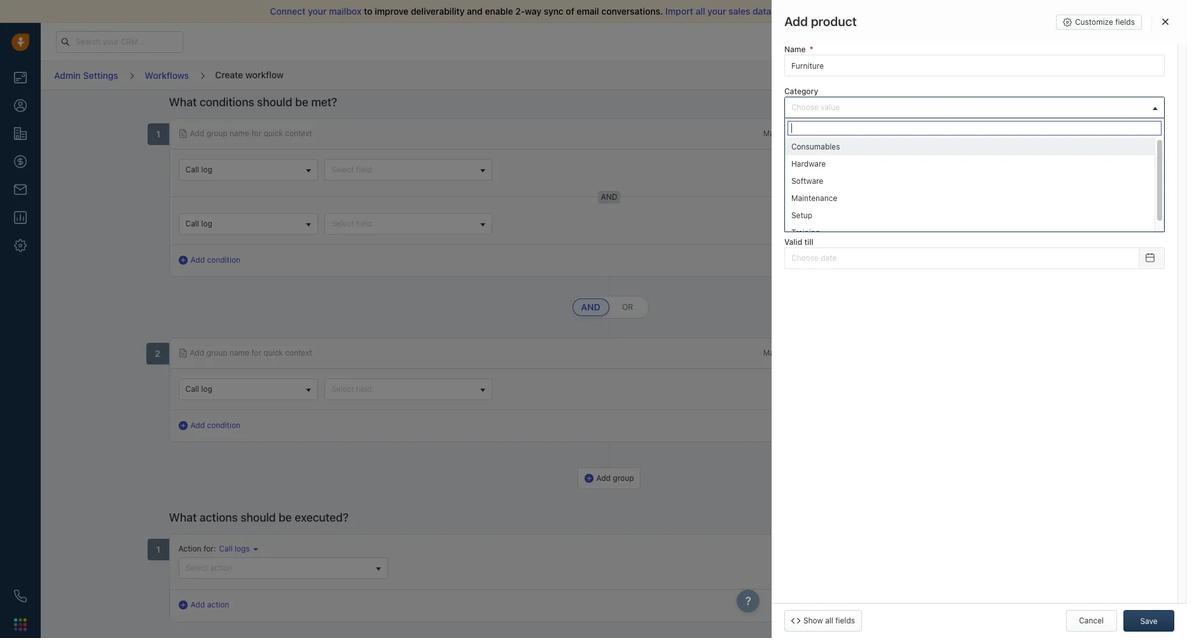 Task type: describe. For each thing, give the bounding box(es) containing it.
in for condition
[[995, 129, 1002, 138]]

met?
[[311, 95, 337, 109]]

call for second call log button from the bottom of the page
[[186, 219, 199, 228]]

brad
[[792, 211, 808, 221]]

consumables option
[[785, 138, 1155, 155]]

21
[[898, 37, 905, 45]]

cancel for bottom cancel button
[[1079, 616, 1104, 626]]

action
[[179, 544, 201, 554]]

condition for second add condition link from the top
[[207, 421, 241, 430]]

hardware
[[792, 159, 826, 169]]

add action link
[[179, 600, 229, 611]]

customize fields button
[[1056, 15, 1142, 30]]

or
[[622, 302, 633, 312]]

brad klo
[[792, 211, 822, 221]]

add condition for 1st add condition link
[[191, 255, 241, 265]]

your trial ends in 21 days
[[839, 37, 923, 45]]

match for all
[[764, 129, 786, 138]]

list box inside add product dialog
[[785, 138, 1165, 241]]

select field button for first call log button from the top
[[324, 159, 493, 181]]

connect your mailbox to improve deliverability and enable 2-way sync of email conversations. import all your sales data so you don't have to start from scratch.
[[270, 6, 940, 17]]

1 call log button from the top
[[179, 159, 318, 181]]

conversations.
[[602, 6, 663, 17]]

save for save as draft
[[1064, 70, 1082, 80]]

call logs button
[[216, 544, 258, 555]]

trial
[[857, 37, 870, 45]]

ends
[[872, 37, 888, 45]]

as
[[1084, 70, 1092, 80]]

choose value
[[792, 103, 840, 112]]

group inside button
[[613, 474, 634, 483]]

1 to from the left
[[364, 6, 373, 17]]

email
[[577, 6, 599, 17]]

or link
[[609, 299, 646, 316]]

condition for 1st add condition link
[[207, 255, 241, 265]]

explore plans link
[[940, 34, 1004, 49]]

show all fields button
[[785, 610, 862, 632]]

be for met?
[[295, 95, 308, 109]]

0 horizontal spatial all
[[696, 6, 705, 17]]

enable
[[485, 6, 513, 17]]

in for conditions
[[844, 129, 851, 138]]

match any condition in this group
[[916, 129, 1040, 138]]

active
[[804, 130, 826, 140]]

setup
[[792, 211, 813, 220]]

way
[[525, 6, 542, 17]]

klo
[[811, 211, 822, 221]]

logs
[[235, 544, 250, 554]]

admin
[[54, 70, 81, 81]]

0 vertical spatial cancel button
[[989, 65, 1040, 86]]

actions
[[200, 511, 238, 525]]

2 call log button from the top
[[179, 213, 318, 235]]

1 log from the top
[[201, 165, 212, 174]]

field for second call log button from the bottom of the page
[[356, 219, 372, 228]]

add group button
[[578, 468, 641, 490]]

select field for 3rd call log button from the top of the page
[[331, 384, 372, 394]]

for for 3rd call log button from the top of the page
[[252, 348, 262, 358]]

training option
[[785, 224, 1155, 241]]

start
[[861, 6, 881, 17]]

add action button
[[179, 600, 242, 613]]

import all your sales data link
[[666, 6, 774, 17]]

sku
[[785, 153, 800, 163]]

3 call log button from the top
[[179, 379, 318, 400]]

maintenance
[[792, 194, 838, 203]]

select inside "button"
[[186, 563, 208, 573]]

admin settings
[[54, 70, 118, 81]]

call log for 3rd call log button from the top of the page
[[186, 384, 212, 394]]

in for ends
[[890, 37, 896, 45]]

select for 3rd call log button from the top of the page
[[331, 384, 354, 394]]

software
[[792, 176, 824, 186]]

2-
[[516, 6, 525, 17]]

add group name for quick context for first call log button from the top
[[190, 129, 312, 138]]

category
[[785, 87, 819, 96]]

should for conditions
[[257, 95, 292, 109]]

product
[[811, 14, 857, 29]]

connect
[[270, 6, 306, 17]]

freshworks switcher image
[[14, 618, 27, 631]]

*
[[810, 45, 814, 54]]

add group name for quick context for 3rd call log button from the top of the page
[[190, 348, 312, 358]]

enable
[[1137, 70, 1161, 80]]

owner
[[785, 195, 809, 205]]

scratch.
[[905, 6, 940, 17]]

select action
[[186, 563, 233, 573]]

plans
[[977, 36, 997, 46]]

sku number
[[785, 153, 831, 163]]

import
[[666, 6, 694, 17]]

deliverability
[[411, 6, 465, 17]]

Search your CRM... text field
[[56, 31, 183, 53]]

workflows link
[[144, 65, 190, 85]]

brad klo button
[[785, 205, 1165, 227]]

add product
[[785, 14, 857, 29]]

admin settings link
[[53, 65, 119, 85]]

what actions should be executed?
[[169, 511, 349, 525]]

3 log from the top
[[201, 384, 212, 394]]

save as draft
[[1064, 70, 1112, 80]]

all inside button
[[825, 616, 834, 626]]

choose value button
[[785, 97, 1165, 119]]

for for first call log button from the top
[[252, 129, 262, 138]]

close image
[[1163, 18, 1169, 25]]

add group
[[597, 474, 634, 483]]

field for 3rd call log button from the top of the page
[[356, 384, 372, 394]]

from
[[883, 6, 903, 17]]

show
[[804, 616, 823, 626]]

fields inside button
[[1116, 17, 1135, 27]]

data
[[753, 6, 772, 17]]

number
[[803, 153, 831, 163]]

email image
[[1061, 36, 1070, 47]]

2 vertical spatial for
[[204, 544, 214, 554]]

you
[[786, 6, 801, 17]]

customize fields
[[1076, 17, 1135, 27]]

enable button
[[1124, 65, 1175, 86]]

create workflow
[[215, 69, 284, 80]]

add
[[785, 14, 808, 29]]

2 to from the left
[[850, 6, 859, 17]]



Task type: locate. For each thing, give the bounding box(es) containing it.
1 your from the left
[[308, 6, 327, 17]]

action inside "button"
[[210, 563, 233, 573]]

2 log from the top
[[201, 219, 212, 228]]

conditions down create
[[200, 95, 254, 109]]

1 horizontal spatial your
[[708, 6, 726, 17]]

name for first call log button from the top
[[230, 129, 249, 138]]

2 select field from the top
[[331, 219, 372, 228]]

consumables
[[792, 142, 840, 152]]

1 horizontal spatial this
[[1004, 129, 1017, 138]]

none search field inside add product dialog
[[788, 121, 1162, 136]]

your left mailbox
[[308, 6, 327, 17]]

select field button for second call log button from the bottom of the page
[[324, 213, 493, 235]]

2 context from the top
[[285, 348, 312, 358]]

what down workflows link
[[169, 95, 197, 109]]

1 quick from the top
[[264, 129, 283, 138]]

to
[[364, 6, 373, 17], [850, 6, 859, 17]]

be
[[295, 95, 308, 109], [279, 511, 292, 525]]

3 call log from the top
[[186, 384, 212, 394]]

show all fields
[[804, 616, 855, 626]]

should
[[257, 95, 292, 109], [241, 511, 276, 525]]

add action
[[191, 600, 229, 610]]

be left met?
[[295, 95, 308, 109]]

2 add condition link from the top
[[179, 420, 241, 432]]

quick
[[264, 129, 283, 138], [264, 348, 283, 358]]

to right mailbox
[[364, 6, 373, 17]]

fields
[[1116, 17, 1135, 27], [836, 616, 855, 626]]

2 vertical spatial call log
[[186, 384, 212, 394]]

save
[[1064, 70, 1082, 80], [1141, 617, 1158, 626]]

1 name from the top
[[230, 129, 249, 138]]

sync
[[544, 6, 564, 17]]

0 horizontal spatial be
[[279, 511, 292, 525]]

list box
[[785, 138, 1165, 241]]

call for 3rd call log button from the top of the page
[[186, 384, 199, 394]]

2 what from the top
[[169, 511, 197, 525]]

1 horizontal spatial all
[[825, 616, 834, 626]]

1 vertical spatial cancel
[[1079, 616, 1104, 626]]

0 vertical spatial should
[[257, 95, 292, 109]]

1 vertical spatial select field button
[[324, 213, 493, 235]]

what up action
[[169, 511, 197, 525]]

create
[[215, 69, 243, 80]]

1 vertical spatial all
[[825, 616, 834, 626]]

save for save
[[1141, 617, 1158, 626]]

fields inside button
[[836, 616, 855, 626]]

0 vertical spatial call log
[[186, 165, 212, 174]]

quick for first call log button from the top
[[264, 129, 283, 138]]

0 vertical spatial for
[[252, 129, 262, 138]]

workflows
[[145, 70, 189, 81]]

0 horizontal spatial to
[[364, 6, 373, 17]]

:
[[214, 544, 216, 554]]

1 add group name for quick context from the top
[[190, 129, 312, 138]]

mailbox
[[329, 6, 362, 17]]

2 select field button from the top
[[324, 213, 493, 235]]

0 vertical spatial action
[[210, 563, 233, 573]]

1 vertical spatial name
[[230, 348, 249, 358]]

1 vertical spatial select field
[[331, 219, 372, 228]]

context for first call log button from the top
[[285, 129, 312, 138]]

cancel
[[1002, 70, 1027, 80], [1079, 616, 1104, 626]]

context
[[285, 129, 312, 138], [285, 348, 312, 358]]

0 horizontal spatial cancel button
[[989, 65, 1040, 86]]

call log for second call log button from the bottom of the page
[[186, 219, 212, 228]]

0 vertical spatial field
[[356, 165, 372, 174]]

0 vertical spatial call log button
[[179, 159, 318, 181]]

1 vertical spatial add condition link
[[179, 420, 241, 432]]

3 select field from the top
[[331, 384, 372, 394]]

settings
[[83, 70, 118, 81]]

save as draft button
[[1045, 65, 1119, 86]]

Enter value text field
[[785, 55, 1165, 76]]

action inside button
[[207, 600, 229, 610]]

all right show
[[825, 616, 834, 626]]

1 add condition link from the top
[[179, 255, 241, 266]]

1 horizontal spatial cancel
[[1079, 616, 1104, 626]]

executed?
[[295, 511, 349, 525]]

cancel button
[[989, 65, 1040, 86], [1066, 610, 1117, 632]]

your
[[839, 37, 855, 45]]

SKU number text field
[[785, 163, 1165, 185]]

action down :
[[210, 563, 233, 573]]

conditions up consumables
[[805, 129, 842, 138]]

cancel button left save button
[[1066, 610, 1117, 632]]

1 vertical spatial log
[[201, 219, 212, 228]]

in right 'active'
[[844, 129, 851, 138]]

1 horizontal spatial cancel button
[[1066, 610, 1117, 632]]

1 vertical spatial for
[[252, 348, 262, 358]]

what for what conditions should be met?
[[169, 95, 197, 109]]

call log button
[[179, 159, 318, 181], [179, 213, 318, 235], [179, 379, 318, 400]]

in left 21
[[890, 37, 896, 45]]

0 horizontal spatial conditions
[[200, 95, 254, 109]]

add condition link
[[179, 255, 241, 266], [179, 420, 241, 432]]

0 horizontal spatial this
[[853, 129, 866, 138]]

your left sales
[[708, 6, 726, 17]]

0 horizontal spatial cancel
[[1002, 70, 1027, 80]]

log
[[201, 165, 212, 174], [201, 219, 212, 228], [201, 384, 212, 394]]

valid till
[[785, 237, 814, 247]]

Choose date text field
[[785, 247, 1140, 269]]

0 horizontal spatial fields
[[836, 616, 855, 626]]

field
[[356, 165, 372, 174], [356, 219, 372, 228], [356, 384, 372, 394]]

None search field
[[788, 121, 1162, 136]]

save inside add product dialog
[[1141, 617, 1158, 626]]

0 vertical spatial name
[[230, 129, 249, 138]]

1 call log from the top
[[186, 165, 212, 174]]

call logs
[[219, 544, 250, 554]]

this for conditions
[[853, 129, 866, 138]]

1 select field button from the top
[[324, 159, 493, 181]]

customize
[[1076, 17, 1114, 27]]

call inside call logs button
[[219, 544, 233, 554]]

0 vertical spatial quick
[[264, 129, 283, 138]]

2 field from the top
[[356, 219, 372, 228]]

this
[[853, 129, 866, 138], [1004, 129, 1017, 138]]

add inside button
[[597, 474, 611, 483]]

2 name from the top
[[230, 348, 249, 358]]

1 vertical spatial fields
[[836, 616, 855, 626]]

cancel inside add product dialog
[[1079, 616, 1104, 626]]

draft
[[1094, 70, 1112, 80]]

1 vertical spatial should
[[241, 511, 276, 525]]

workflow
[[246, 69, 284, 80]]

match for any
[[916, 129, 938, 138]]

1 vertical spatial cancel button
[[1066, 610, 1117, 632]]

0 vertical spatial what
[[169, 95, 197, 109]]

0 vertical spatial log
[[201, 165, 212, 174]]

select field for second call log button from the bottom of the page
[[331, 219, 372, 228]]

name for 3rd call log button from the top of the page
[[230, 348, 249, 358]]

have
[[828, 6, 848, 17]]

conditions
[[200, 95, 254, 109], [805, 129, 842, 138]]

field for first call log button from the top
[[356, 165, 372, 174]]

action for select action
[[210, 563, 233, 573]]

choose
[[792, 103, 819, 112]]

hardware option
[[785, 155, 1155, 173]]

add product dialog
[[772, 0, 1188, 638]]

call log for first call log button from the top
[[186, 165, 212, 174]]

setup option
[[785, 207, 1155, 224]]

context for 3rd call log button from the top of the page
[[285, 348, 312, 358]]

1 this from the left
[[853, 129, 866, 138]]

1 vertical spatial field
[[356, 219, 372, 228]]

in up consumables option
[[995, 129, 1002, 138]]

days
[[907, 37, 923, 45]]

1 vertical spatial condition
[[207, 255, 241, 265]]

this right 'active'
[[853, 129, 866, 138]]

1 horizontal spatial conditions
[[805, 129, 842, 138]]

1 field from the top
[[356, 165, 372, 174]]

what conditions should be met?
[[169, 95, 337, 109]]

select action button
[[179, 558, 388, 579]]

cancel up choose value dropdown button
[[1002, 70, 1027, 80]]

should down the workflow
[[257, 95, 292, 109]]

2 vertical spatial condition
[[207, 421, 241, 430]]

call
[[186, 165, 199, 174], [186, 219, 199, 228], [186, 384, 199, 394], [219, 544, 233, 554]]

for
[[252, 129, 262, 138], [252, 348, 262, 358], [204, 544, 214, 554]]

should up "logs"
[[241, 511, 276, 525]]

1 vertical spatial be
[[279, 511, 292, 525]]

2 call log from the top
[[186, 219, 212, 228]]

select for first call log button from the top
[[331, 165, 354, 174]]

2 this from the left
[[1004, 129, 1017, 138]]

fields right show
[[836, 616, 855, 626]]

this for condition
[[1004, 129, 1017, 138]]

action for :
[[179, 544, 216, 554]]

so
[[774, 6, 784, 17]]

1 vertical spatial what
[[169, 511, 197, 525]]

improve
[[375, 6, 409, 17]]

0 vertical spatial be
[[295, 95, 308, 109]]

explore plans
[[947, 36, 997, 46]]

0 vertical spatial cancel
[[1002, 70, 1027, 80]]

maintenance option
[[785, 190, 1155, 207]]

quick for 3rd call log button from the top of the page
[[264, 348, 283, 358]]

0 vertical spatial add group name for quick context
[[190, 129, 312, 138]]

don't
[[804, 6, 826, 17]]

any
[[941, 129, 957, 138]]

match
[[764, 129, 786, 138], [916, 129, 938, 138], [764, 348, 788, 358]]

1 horizontal spatial fields
[[1116, 17, 1135, 27]]

1 vertical spatial quick
[[264, 348, 283, 358]]

2 vertical spatial select field button
[[324, 379, 493, 400]]

select
[[331, 165, 354, 174], [331, 219, 354, 228], [331, 384, 354, 394], [186, 563, 208, 573]]

this up consumables option
[[1004, 129, 1017, 138]]

1 horizontal spatial in
[[890, 37, 896, 45]]

match all conditions in this group
[[764, 129, 889, 138]]

2 add condition from the top
[[191, 421, 241, 430]]

0 vertical spatial save
[[1064, 70, 1082, 80]]

action down 'select action'
[[207, 600, 229, 610]]

should for actions
[[241, 511, 276, 525]]

1 vertical spatial add group name for quick context
[[190, 348, 312, 358]]

call for first call log button from the top
[[186, 165, 199, 174]]

2 vertical spatial call log button
[[179, 379, 318, 400]]

action for add action
[[207, 600, 229, 610]]

1 horizontal spatial save
[[1141, 617, 1158, 626]]

0 vertical spatial context
[[285, 129, 312, 138]]

add group name for quick context
[[190, 129, 312, 138], [190, 348, 312, 358]]

0 horizontal spatial save
[[1064, 70, 1082, 80]]

3 field from the top
[[356, 384, 372, 394]]

phone element
[[8, 584, 33, 609]]

0 horizontal spatial your
[[308, 6, 327, 17]]

1 vertical spatial conditions
[[805, 129, 842, 138]]

add condition for second add condition link from the top
[[191, 421, 241, 430]]

2 vertical spatial field
[[356, 384, 372, 394]]

select for second call log button from the bottom of the page
[[331, 219, 354, 228]]

to left start
[[850, 6, 859, 17]]

cancel button down plans
[[989, 65, 1040, 86]]

be for executed?
[[279, 511, 292, 525]]

add inside button
[[191, 600, 205, 610]]

value
[[821, 103, 840, 112]]

till
[[805, 237, 814, 247]]

be left the executed?
[[279, 511, 292, 525]]

2 add group name for quick context from the top
[[190, 348, 312, 358]]

2 vertical spatial select field
[[331, 384, 372, 394]]

all
[[788, 129, 803, 138]]

training
[[792, 228, 820, 238]]

0 vertical spatial add condition link
[[179, 255, 241, 266]]

1 vertical spatial save
[[1141, 617, 1158, 626]]

1 vertical spatial call log
[[186, 219, 212, 228]]

0 vertical spatial select field button
[[324, 159, 493, 181]]

in
[[890, 37, 896, 45], [844, 129, 851, 138], [995, 129, 1002, 138]]

software option
[[785, 173, 1155, 190]]

what for what actions should be executed?
[[169, 511, 197, 525]]

what
[[169, 95, 197, 109], [169, 511, 197, 525]]

1 vertical spatial add condition
[[191, 421, 241, 430]]

explore
[[947, 36, 975, 46]]

add condition
[[191, 255, 241, 265], [191, 421, 241, 430]]

cancel left save button
[[1079, 616, 1104, 626]]

of
[[566, 6, 575, 17]]

cancel for cancel button to the top
[[1002, 70, 1027, 80]]

1 select field from the top
[[331, 165, 372, 174]]

1 vertical spatial context
[[285, 348, 312, 358]]

0 vertical spatial fields
[[1116, 17, 1135, 27]]

1 vertical spatial call log button
[[179, 213, 318, 235]]

0 vertical spatial all
[[696, 6, 705, 17]]

1 context from the top
[[285, 129, 312, 138]]

fields right customize
[[1116, 17, 1135, 27]]

1 vertical spatial action
[[207, 600, 229, 610]]

select field for first call log button from the top
[[331, 165, 372, 174]]

1 horizontal spatial be
[[295, 95, 308, 109]]

2 your from the left
[[708, 6, 726, 17]]

phone image
[[14, 590, 27, 603]]

0 vertical spatial conditions
[[200, 95, 254, 109]]

connect your mailbox link
[[270, 6, 364, 17]]

0 vertical spatial select field
[[331, 165, 372, 174]]

select field button for 3rd call log button from the top of the page
[[324, 379, 493, 400]]

list box containing consumables
[[785, 138, 1165, 241]]

call log
[[186, 165, 212, 174], [186, 219, 212, 228], [186, 384, 212, 394]]

save button
[[1124, 610, 1175, 632]]

2 vertical spatial log
[[201, 384, 212, 394]]

1 horizontal spatial to
[[850, 6, 859, 17]]

3 select field button from the top
[[324, 379, 493, 400]]

2 horizontal spatial in
[[995, 129, 1002, 138]]

0 horizontal spatial in
[[844, 129, 851, 138]]

0 vertical spatial condition
[[960, 129, 993, 138]]

1 add condition from the top
[[191, 255, 241, 265]]

name
[[230, 129, 249, 138], [230, 348, 249, 358]]

2 quick from the top
[[264, 348, 283, 358]]

0 vertical spatial add condition
[[191, 255, 241, 265]]

1 what from the top
[[169, 95, 197, 109]]

all right import
[[696, 6, 705, 17]]



Task type: vqa. For each thing, say whether or not it's contained in the screenshot.
Admin Settings
yes



